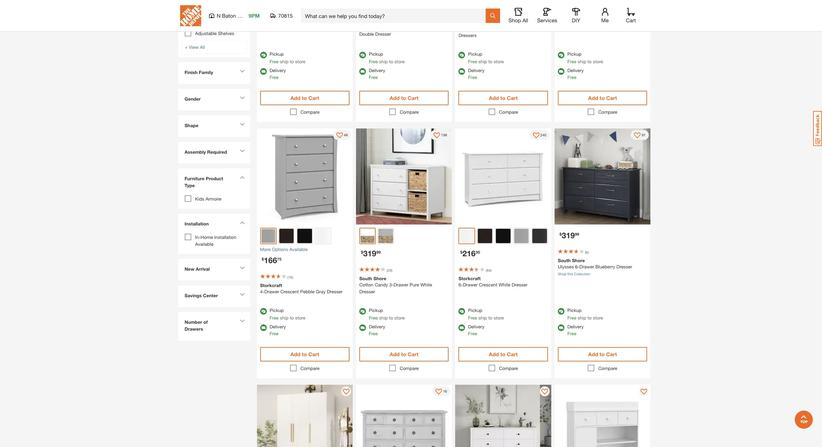 Task type: describe. For each thing, give the bounding box(es) containing it.
santa
[[390, 24, 402, 30]]

dresser inside south shore cotton candy 3-drawer pure white dresser
[[359, 289, 375, 295]]

solid wood link
[[195, 19, 219, 24]]

91 button
[[631, 130, 649, 140]]

store for available for pickup image for 198
[[394, 316, 405, 321]]

48
[[344, 133, 348, 137]]

evolur cheyenne and santa fe antique brown double dresser
[[359, 18, 440, 37]]

caret icon image for gender
[[240, 96, 245, 99]]

display image for 91
[[634, 133, 641, 139]]

available for pickup image for 48
[[260, 309, 267, 315]]

0 vertical spatial 16
[[288, 275, 292, 280]]

shore for candy
[[373, 276, 386, 282]]

1 horizontal spatial shelves
[[218, 30, 234, 36]]

number of drawers link
[[181, 316, 247, 338]]

modern natural vintage driftwood nursery changing table kids dresser image
[[555, 385, 651, 448]]

available for pickup image for 91
[[558, 309, 564, 315]]

75
[[277, 257, 281, 262]]

julienne 6-drawers antique grey mist double dresser image
[[356, 385, 452, 448]]

more options available link
[[260, 246, 350, 253]]

91
[[642, 133, 646, 137]]

evolur
[[359, 18, 373, 24]]

n baton rouge
[[217, 12, 253, 19]]

( 80 )
[[287, 11, 293, 15]]

0 horizontal spatial 99
[[376, 250, 381, 255]]

black image
[[496, 229, 511, 244]]

0 vertical spatial $ 319 99
[[560, 231, 579, 240]]

view
[[189, 44, 199, 50]]

198
[[441, 133, 447, 137]]

n
[[217, 12, 221, 19]]

shop inside button
[[509, 17, 521, 23]]

blueberry
[[595, 264, 615, 270]]

2 horizontal spatial available shipping image
[[558, 68, 564, 75]]

+ view all
[[185, 44, 205, 50]]

furniture product type
[[185, 176, 223, 188]]

pebble
[[300, 289, 315, 295]]

$ for south shore cotton candy 3-drawer pure white dresser
[[361, 250, 363, 255]]

white for universal changer topper white for kids dressers
[[513, 26, 525, 31]]

shop this collection link
[[558, 272, 590, 276]]

shelves link
[[195, 7, 211, 12]]

fe
[[404, 24, 409, 30]]

white for 6-drawer crescent white dresser
[[499, 282, 510, 288]]

in-
[[195, 234, 201, 240]]

storkcraft universal changer topper white for kids dressers
[[459, 20, 542, 38]]

south for south shore cotton candy 3-drawer pure white dresser
[[359, 276, 372, 282]]

white inside south shore cotton candy 3-drawer pure white dresser
[[420, 282, 432, 288]]

display image for 166
[[336, 133, 343, 139]]

0 horizontal spatial pebble gray image
[[261, 229, 275, 243]]

display image for 216
[[533, 133, 539, 139]]

more
[[260, 247, 271, 253]]

( for 29
[[387, 269, 387, 273]]

in-home installation available link
[[195, 234, 236, 247]]

all inside button
[[522, 17, 528, 23]]

white image
[[460, 229, 474, 243]]

assembly
[[185, 149, 206, 155]]

changer
[[479, 26, 496, 31]]

store for 48 available for pickup image
[[295, 316, 305, 321]]

savings center
[[185, 293, 218, 298]]

dressers
[[459, 33, 477, 38]]

new
[[185, 266, 194, 272]]

number of drawers
[[185, 319, 208, 332]]

furniture
[[185, 176, 205, 181]]

cotton
[[359, 282, 373, 288]]

1 horizontal spatial 99
[[575, 232, 579, 237]]

available shipping image for 319
[[359, 325, 366, 332]]

6- inside storkcraft 6-drawer crescent white dresser
[[459, 282, 463, 288]]

drawer inside storkcraft 6-drawer crescent white dresser
[[463, 282, 478, 288]]

166
[[264, 256, 277, 265]]

installation inside installation link
[[185, 221, 209, 227]]

198 button
[[430, 130, 450, 140]]

storkcraft 4-drawer crescent pebble gray dresser
[[260, 283, 343, 295]]

collection
[[574, 272, 590, 276]]

gender link
[[181, 92, 247, 107]]

) for ( 64 )
[[491, 269, 492, 273]]

4-
[[260, 289, 264, 295]]

arrival
[[196, 266, 210, 272]]

240
[[540, 133, 546, 137]]

1 vertical spatial 319
[[363, 249, 376, 258]]

0 horizontal spatial kids
[[195, 196, 204, 202]]

available for pickup image for 198
[[359, 309, 366, 315]]

assembly required
[[185, 149, 227, 155]]

candy
[[375, 282, 388, 288]]

30
[[476, 250, 480, 255]]

finish family
[[185, 69, 213, 75]]

the home depot logo image
[[180, 5, 201, 26]]

( 64 )
[[486, 269, 492, 273]]

216
[[462, 249, 476, 258]]

pure
[[410, 282, 419, 288]]

drawer inside south shore ulysses 6-drawer blueberry dresser shop this collection
[[580, 264, 594, 270]]

baton
[[222, 12, 236, 19]]

64
[[487, 269, 491, 273]]

furniture product type link
[[181, 172, 247, 194]]

70815
[[278, 12, 293, 19]]

What can we help you find today? search field
[[305, 9, 485, 23]]

caret icon image for new arrival
[[240, 267, 245, 270]]

rouge
[[237, 12, 253, 19]]

caret icon image for shape
[[240, 123, 245, 126]]

( for 64
[[486, 269, 487, 273]]

( 29 )
[[387, 269, 392, 273]]

29
[[387, 269, 391, 273]]

kids armoire
[[195, 196, 221, 202]]

( for 80
[[287, 11, 288, 15]]

( for 16
[[287, 275, 288, 280]]

$ 166 75
[[262, 256, 281, 265]]

new arrival
[[185, 266, 210, 272]]

soft gray image
[[379, 229, 393, 244]]

home
[[201, 234, 213, 240]]

cart link
[[624, 8, 638, 24]]

and
[[381, 24, 389, 30]]

dresser inside south shore ulysses 6-drawer blueberry dresser shop this collection
[[617, 264, 632, 270]]

ulysses 6-drawer blueberry dresser image
[[555, 129, 651, 225]]

of
[[203, 319, 208, 325]]

) for ( 7 )
[[489, 12, 490, 16]]

kids armoire link
[[195, 196, 221, 202]]

me button
[[595, 8, 616, 24]]

3-
[[389, 282, 394, 288]]

shape
[[185, 123, 198, 128]]

per order
[[473, 3, 489, 7]]

) for ( 16 )
[[292, 275, 293, 280]]

wood
[[207, 19, 219, 24]]

antique
[[410, 24, 426, 30]]



Task type: vqa. For each thing, say whether or not it's contained in the screenshot.
Influencer
no



Task type: locate. For each thing, give the bounding box(es) containing it.
0 vertical spatial 6-
[[575, 264, 580, 270]]

storkcraft 6-drawer crescent white dresser
[[459, 276, 527, 288]]

1 horizontal spatial kids
[[533, 26, 542, 31]]

kids inside storkcraft universal changer topper white for kids dressers
[[533, 26, 542, 31]]

16 inside 16 dropdown button
[[443, 390, 447, 394]]

0 horizontal spatial shelves
[[195, 7, 211, 12]]

1 caret icon image from the top
[[240, 70, 245, 73]]

adjustable shelves link
[[195, 30, 234, 36]]

white inside storkcraft universal changer topper white for kids dressers
[[513, 26, 525, 31]]

drawers
[[185, 326, 203, 332]]

options
[[272, 247, 288, 253]]

store for available for pickup image associated with 91
[[593, 316, 603, 321]]

crescent inside storkcraft 6-drawer crescent white dresser
[[479, 282, 497, 288]]

espresso image
[[279, 229, 294, 244]]

caret icon image inside finish family link
[[240, 70, 245, 73]]

black image
[[297, 229, 312, 244]]

6-drawer crescent white dresser image
[[455, 129, 551, 225]]

required
[[207, 149, 227, 155]]

services
[[537, 17, 557, 23]]

solid wood
[[195, 19, 219, 24]]

caret icon image for finish family
[[240, 70, 245, 73]]

display image for 198
[[434, 133, 440, 139]]

0 horizontal spatial crescent
[[280, 289, 299, 295]]

1 horizontal spatial installation
[[214, 234, 236, 240]]

white
[[513, 26, 525, 31], [420, 282, 432, 288], [499, 282, 510, 288]]

$ inside $ 166 75
[[262, 257, 264, 262]]

0 horizontal spatial white
[[420, 282, 432, 288]]

double
[[359, 31, 374, 37]]

product
[[206, 176, 223, 181]]

240 button
[[530, 130, 550, 140]]

0 vertical spatial kids
[[533, 26, 542, 31]]

( 6 )
[[585, 250, 589, 255]]

pebble gray image
[[514, 229, 529, 244], [261, 229, 275, 243]]

1 horizontal spatial south
[[558, 258, 571, 264]]

caret icon image for furniture product type
[[240, 176, 245, 179]]

1 vertical spatial all
[[200, 44, 205, 50]]

80
[[288, 11, 292, 15]]

espresso image
[[478, 229, 492, 244]]

) for ( 6 )
[[588, 250, 589, 255]]

7
[[487, 12, 489, 16]]

dresser
[[375, 31, 391, 37], [617, 264, 632, 270], [512, 282, 527, 288], [327, 289, 343, 295], [359, 289, 375, 295]]

0 horizontal spatial 16
[[288, 275, 292, 280]]

drawer down $ 166 75
[[264, 289, 279, 295]]

1 vertical spatial 6-
[[459, 282, 463, 288]]

shop inside south shore ulysses 6-drawer blueberry dresser shop this collection
[[558, 272, 566, 276]]

for
[[526, 26, 532, 31]]

1 vertical spatial kids
[[195, 196, 204, 202]]

drawer up collection
[[580, 264, 594, 270]]

shop up topper
[[509, 17, 521, 23]]

dresser inside storkcraft 4-drawer crescent pebble gray dresser
[[327, 289, 343, 295]]

caret icon image inside installation link
[[240, 221, 245, 224]]

store for 2nd available for pickup icon from the left
[[494, 59, 504, 64]]

storkcraft right 9pm
[[260, 18, 282, 24]]

) for ( 29 )
[[391, 269, 392, 273]]

south shore cotton candy 3-drawer pure white dresser
[[359, 276, 432, 295]]

installation
[[185, 221, 209, 227], [214, 234, 236, 240]]

2 horizontal spatial white
[[513, 26, 525, 31]]

6- down 216
[[459, 282, 463, 288]]

$ 216 30
[[460, 249, 480, 258]]

installation up in-
[[185, 221, 209, 227]]

) for ( 80 )
[[292, 11, 293, 15]]

0 vertical spatial shop
[[509, 17, 521, 23]]

installation link
[[181, 217, 247, 232]]

4 caret icon image from the top
[[240, 149, 245, 152]]

shelves up 'solid'
[[195, 7, 211, 12]]

shop all button
[[508, 8, 529, 24]]

$ right gray icon
[[560, 232, 562, 237]]

1 storkcraft link from the left
[[260, 18, 350, 31]]

display image inside 48 dropdown button
[[336, 133, 343, 139]]

$ down pure white image
[[361, 250, 363, 255]]

1 horizontal spatial pebble gray image
[[514, 229, 529, 244]]

kids left armoire
[[195, 196, 204, 202]]

display image inside "240" dropdown button
[[533, 133, 539, 139]]

armoire
[[205, 196, 221, 202]]

1 available for pickup image from the left
[[260, 52, 267, 59]]

pure white image
[[361, 229, 375, 243]]

savings
[[185, 293, 202, 298]]

0 horizontal spatial available shipping image
[[359, 325, 366, 332]]

1 horizontal spatial 16
[[443, 390, 447, 394]]

9 caret icon image from the top
[[240, 320, 245, 323]]

crescent down ( 64 )
[[479, 282, 497, 288]]

storkcraft inside storkcraft 6-drawer crescent white dresser
[[459, 276, 481, 282]]

+ view all link
[[181, 40, 247, 54]]

3 caret icon image from the top
[[240, 123, 245, 126]]

south up cotton
[[359, 276, 372, 282]]

1 horizontal spatial 319
[[562, 231, 575, 240]]

finish family link
[[181, 65, 247, 81]]

shop down ulysses
[[558, 272, 566, 276]]

2 storkcraft link from the left
[[558, 18, 647, 31]]

available inside the more options available link
[[289, 247, 308, 253]]

1 vertical spatial 99
[[376, 250, 381, 255]]

pickup
[[270, 51, 284, 57], [369, 51, 383, 57], [468, 51, 482, 57], [567, 51, 582, 57], [270, 308, 284, 314], [369, 308, 383, 314], [468, 308, 482, 314], [567, 308, 582, 314]]

white wooden dresser, vanity, cabinet with 6 drawers and eco-friendly paint finish, 31.5 in. h x 55.1 in. w x 15.7 in. d image
[[455, 385, 551, 448]]

storkcraft for universal changer topper white for kids dressers
[[459, 20, 481, 25]]

6 caret icon image from the top
[[240, 221, 245, 224]]

storkcraft right services
[[558, 18, 580, 24]]

0 vertical spatial crescent
[[479, 282, 497, 288]]

pebble gray image up "more"
[[261, 229, 275, 243]]

pebble gray image left gray icon
[[514, 229, 529, 244]]

1 vertical spatial south
[[359, 276, 372, 282]]

all right view
[[200, 44, 205, 50]]

storkcraft up 4-
[[260, 283, 282, 289]]

number
[[185, 319, 202, 325]]

0 horizontal spatial shore
[[373, 276, 386, 282]]

1 horizontal spatial all
[[522, 17, 528, 23]]

drawer down $ 216 30
[[463, 282, 478, 288]]

16 button
[[432, 387, 450, 397]]

display image for 16
[[436, 389, 442, 396]]

shore up collection
[[572, 258, 585, 264]]

crescent
[[479, 282, 497, 288], [280, 289, 299, 295]]

display image
[[336, 133, 343, 139], [533, 133, 539, 139], [641, 389, 647, 396]]

1 horizontal spatial available
[[289, 247, 308, 253]]

9pm
[[249, 12, 260, 19]]

available for pickup image
[[260, 52, 267, 59], [459, 52, 465, 59]]

1 horizontal spatial 6-
[[575, 264, 580, 270]]

1 horizontal spatial crescent
[[479, 282, 497, 288]]

crescent inside storkcraft 4-drawer crescent pebble gray dresser
[[280, 289, 299, 295]]

gender
[[185, 96, 201, 102]]

ulysses
[[558, 264, 574, 270]]

in-home installation available
[[195, 234, 236, 247]]

center
[[203, 293, 218, 298]]

1 horizontal spatial white
[[499, 282, 510, 288]]

drawer
[[580, 264, 594, 270], [394, 282, 408, 288], [463, 282, 478, 288], [264, 289, 279, 295]]

$ inside $ 216 30
[[460, 250, 462, 255]]

7 caret icon image from the top
[[240, 267, 245, 270]]

70815 button
[[270, 12, 293, 19]]

south inside south shore ulysses 6-drawer blueberry dresser shop this collection
[[558, 258, 571, 264]]

available down home
[[195, 241, 213, 247]]

delivery free
[[270, 68, 286, 80], [369, 68, 385, 80], [468, 68, 484, 80], [567, 68, 584, 80], [270, 324, 286, 337], [369, 324, 385, 337], [468, 324, 484, 337], [567, 324, 584, 337]]

add to cart button
[[260, 91, 350, 106], [359, 91, 449, 106], [459, 91, 548, 106], [558, 91, 647, 106], [260, 348, 350, 362], [359, 348, 449, 362], [459, 348, 548, 362], [558, 348, 647, 362]]

available
[[195, 241, 213, 247], [289, 247, 308, 253]]

available down black icon
[[289, 247, 308, 253]]

0 horizontal spatial south
[[359, 276, 372, 282]]

crescent for 216
[[479, 282, 497, 288]]

0 horizontal spatial shop
[[509, 17, 521, 23]]

shore up candy
[[373, 276, 386, 282]]

topper
[[498, 26, 512, 31]]

delivery
[[270, 68, 286, 73], [369, 68, 385, 73], [468, 68, 484, 73], [567, 68, 584, 73], [270, 324, 286, 330], [369, 324, 385, 330], [468, 324, 484, 330], [567, 324, 584, 330]]

cotton candy 3-drawer pure white dresser image
[[356, 129, 452, 225]]

$ 319 99 down pure white image
[[361, 249, 381, 258]]

add
[[290, 95, 300, 101], [390, 95, 400, 101], [489, 95, 499, 101], [588, 95, 598, 101], [290, 352, 300, 358], [390, 352, 400, 358], [489, 352, 499, 358], [588, 352, 598, 358]]

south up ulysses
[[558, 258, 571, 264]]

gray image
[[532, 229, 547, 244]]

2 horizontal spatial display image
[[641, 389, 647, 396]]

kids right the for
[[533, 26, 542, 31]]

$ for storkcraft 4-drawer crescent pebble gray dresser
[[262, 257, 264, 262]]

1 horizontal spatial available shipping image
[[459, 325, 465, 332]]

2 available for pickup image from the left
[[459, 52, 465, 59]]

available for pickup image
[[359, 52, 366, 59], [558, 52, 564, 59], [260, 309, 267, 315], [359, 309, 366, 315], [459, 309, 465, 315], [558, 309, 564, 315]]

0 horizontal spatial display image
[[336, 133, 343, 139]]

0 horizontal spatial 6-
[[459, 282, 463, 288]]

6- inside south shore ulysses 6-drawer blueberry dresser shop this collection
[[575, 264, 580, 270]]

shelves down baton
[[218, 30, 234, 36]]

south shore ulysses 6-drawer blueberry dresser shop this collection
[[558, 258, 632, 276]]

8 caret icon image from the top
[[240, 293, 245, 296]]

1 vertical spatial installation
[[214, 234, 236, 240]]

free
[[270, 59, 279, 64], [369, 59, 378, 64], [468, 59, 477, 64], [567, 59, 576, 64], [270, 75, 279, 80], [369, 75, 378, 80], [468, 75, 477, 80], [567, 75, 576, 80], [270, 316, 279, 321], [369, 316, 378, 321], [468, 316, 477, 321], [567, 316, 576, 321], [270, 331, 279, 337], [369, 331, 378, 337], [468, 331, 477, 337], [567, 331, 576, 337]]

shore
[[572, 258, 585, 264], [373, 276, 386, 282]]

display image inside '198' dropdown button
[[434, 133, 440, 139]]

white image
[[316, 229, 330, 244]]

1 vertical spatial 16
[[443, 390, 447, 394]]

0 horizontal spatial 319
[[363, 249, 376, 258]]

( for 7
[[486, 12, 487, 16]]

caret icon image for number of drawers
[[240, 320, 245, 323]]

0 vertical spatial 99
[[575, 232, 579, 237]]

services button
[[537, 8, 558, 24]]

storkcraft down $ 216 30
[[459, 276, 481, 282]]

1 horizontal spatial display image
[[533, 133, 539, 139]]

adjustable shelves
[[195, 30, 234, 36]]

0 horizontal spatial available
[[195, 241, 213, 247]]

caret icon image inside shape link
[[240, 123, 245, 126]]

available inside "in-home installation available"
[[195, 241, 213, 247]]

$ left 30 at the bottom right of page
[[460, 250, 462, 255]]

storkcraft inside storkcraft universal changer topper white for kids dressers
[[459, 20, 481, 25]]

storkcraft link
[[260, 18, 350, 31], [558, 18, 647, 31]]

crescent down ( 16 ) on the bottom of the page
[[280, 289, 299, 295]]

shore inside south shore ulysses 6-drawer blueberry dresser shop this collection
[[572, 258, 585, 264]]

1 horizontal spatial $ 319 99
[[560, 231, 579, 240]]

ship
[[280, 59, 289, 64], [379, 59, 388, 64], [478, 59, 487, 64], [578, 59, 586, 64], [280, 316, 289, 321], [379, 316, 388, 321], [478, 316, 487, 321], [578, 316, 586, 321]]

to
[[290, 59, 294, 64], [389, 59, 393, 64], [488, 59, 492, 64], [588, 59, 592, 64], [302, 95, 307, 101], [401, 95, 406, 101], [500, 95, 505, 101], [600, 95, 605, 101], [290, 316, 294, 321], [389, 316, 393, 321], [488, 316, 492, 321], [588, 316, 592, 321], [302, 352, 307, 358], [401, 352, 406, 358], [500, 352, 505, 358], [600, 352, 605, 358]]

shop all
[[509, 17, 528, 23]]

kids
[[533, 26, 542, 31], [195, 196, 204, 202]]

2 caret icon image from the top
[[240, 96, 245, 99]]

white inside storkcraft 6-drawer crescent white dresser
[[499, 282, 510, 288]]

caret icon image inside new arrival link
[[240, 267, 245, 270]]

16
[[288, 275, 292, 280], [443, 390, 447, 394]]

storkcraft inside storkcraft 4-drawer crescent pebble gray dresser
[[260, 283, 282, 289]]

1 horizontal spatial available for pickup image
[[459, 52, 465, 59]]

1 vertical spatial crescent
[[280, 289, 299, 295]]

caret icon image for installation
[[240, 221, 245, 224]]

drawer left pure
[[394, 282, 408, 288]]

99
[[575, 232, 579, 237], [376, 250, 381, 255]]

savings center link
[[181, 289, 247, 304]]

available shipping image
[[558, 68, 564, 75], [359, 325, 366, 332], [459, 325, 465, 332]]

48 button
[[333, 130, 351, 140]]

storkcraft for 4-drawer crescent pebble gray dresser
[[260, 283, 282, 289]]

caret icon image inside number of drawers link
[[240, 320, 245, 323]]

south for south shore ulysses 6-drawer blueberry dresser shop this collection
[[558, 258, 571, 264]]

adjustable
[[195, 30, 217, 36]]

caret icon image for assembly required
[[240, 149, 245, 152]]

all up the for
[[522, 17, 528, 23]]

pickup free ship to store
[[270, 51, 305, 64], [369, 51, 405, 64], [468, 51, 504, 64], [567, 51, 603, 64], [270, 308, 305, 321], [369, 308, 405, 321], [468, 308, 504, 321], [567, 308, 603, 321]]

0 vertical spatial installation
[[185, 221, 209, 227]]

5 caret icon image from the top
[[240, 176, 245, 179]]

caret icon image for savings center
[[240, 293, 245, 296]]

$ for storkcraft 6-drawer crescent white dresser
[[460, 250, 462, 255]]

available shipping image
[[260, 68, 267, 75], [359, 68, 366, 75], [459, 68, 465, 75], [260, 325, 267, 332], [558, 325, 564, 332]]

0 horizontal spatial available for pickup image
[[260, 52, 267, 59]]

crescent for 166
[[280, 289, 299, 295]]

brown
[[427, 24, 440, 30]]

drawer inside storkcraft 4-drawer crescent pebble gray dresser
[[264, 289, 279, 295]]

0 horizontal spatial storkcraft link
[[260, 18, 350, 31]]

installation down installation link
[[214, 234, 236, 240]]

0 vertical spatial shore
[[572, 258, 585, 264]]

caret icon image inside the savings center link
[[240, 293, 245, 296]]

storkcraft for 6-drawer crescent white dresser
[[459, 276, 481, 282]]

south inside south shore cotton candy 3-drawer pure white dresser
[[359, 276, 372, 282]]

store for first available for pickup icon
[[295, 59, 305, 64]]

$ down "more"
[[262, 257, 264, 262]]

1 horizontal spatial storkcraft link
[[558, 18, 647, 31]]

this
[[567, 272, 573, 276]]

caret icon image inside assembly required link
[[240, 149, 245, 152]]

4-drawer crescent pebble gray dresser image
[[257, 129, 353, 225]]

+
[[185, 44, 188, 50]]

drawer inside south shore cotton candy 3-drawer pure white dresser
[[394, 282, 408, 288]]

solid
[[195, 19, 205, 24]]

universal
[[459, 26, 478, 31]]

available shipping image for 216
[[459, 325, 465, 332]]

0 vertical spatial south
[[558, 258, 571, 264]]

6- up shop this collection link
[[575, 264, 580, 270]]

1 vertical spatial shelves
[[218, 30, 234, 36]]

caret icon image
[[240, 70, 245, 73], [240, 96, 245, 99], [240, 123, 245, 126], [240, 149, 245, 152], [240, 176, 245, 179], [240, 221, 245, 224], [240, 267, 245, 270], [240, 293, 245, 296], [240, 320, 245, 323]]

$ 319 99 right gray icon
[[560, 231, 579, 240]]

per
[[474, 3, 479, 7]]

1 vertical spatial shore
[[373, 276, 386, 282]]

( 16 )
[[287, 275, 293, 280]]

family
[[199, 69, 213, 75]]

319 right gray icon
[[562, 231, 575, 240]]

feedback link image
[[813, 111, 822, 146]]

0 horizontal spatial all
[[200, 44, 205, 50]]

0 vertical spatial all
[[522, 17, 528, 23]]

1 horizontal spatial shore
[[572, 258, 585, 264]]

display image inside 91 dropdown button
[[634, 133, 641, 139]]

white kids 3 doors armoires wardrobe with hanging rod and storage shelves (70.8 in. h x 47.2 in. w x 19.7 in. d) image
[[257, 385, 353, 448]]

me
[[601, 17, 609, 23]]

dresser inside evolur cheyenne and santa fe antique brown double dresser
[[375, 31, 391, 37]]

1 vertical spatial $ 319 99
[[361, 249, 381, 258]]

( for 6
[[585, 250, 586, 255]]

shore inside south shore cotton candy 3-drawer pure white dresser
[[373, 276, 386, 282]]

(
[[287, 11, 288, 15], [486, 12, 487, 16], [585, 250, 586, 255], [387, 269, 387, 273], [486, 269, 487, 273], [287, 275, 288, 280]]

display image inside 16 dropdown button
[[436, 389, 442, 396]]

display image
[[434, 133, 440, 139], [634, 133, 641, 139], [343, 389, 350, 396], [436, 389, 442, 396], [541, 389, 548, 396]]

available for pickup image for 240
[[459, 309, 465, 315]]

1 horizontal spatial shop
[[558, 272, 566, 276]]

1 vertical spatial shop
[[558, 272, 566, 276]]

0 horizontal spatial $ 319 99
[[361, 249, 381, 258]]

0 horizontal spatial installation
[[185, 221, 209, 227]]

diy
[[572, 17, 580, 23]]

new arrival link
[[181, 262, 247, 277]]

shape link
[[181, 119, 247, 134]]

0 vertical spatial 319
[[562, 231, 575, 240]]

0 vertical spatial shelves
[[195, 7, 211, 12]]

installation inside "in-home installation available"
[[214, 234, 236, 240]]

store for available for pickup image for 240
[[494, 316, 504, 321]]

caret icon image inside gender link
[[240, 96, 245, 99]]

shore for 6-
[[572, 258, 585, 264]]

caret icon image inside furniture product type link
[[240, 176, 245, 179]]

319 down pure white image
[[363, 249, 376, 258]]

dresser inside storkcraft 6-drawer crescent white dresser
[[512, 282, 527, 288]]

storkcraft up universal
[[459, 20, 481, 25]]



